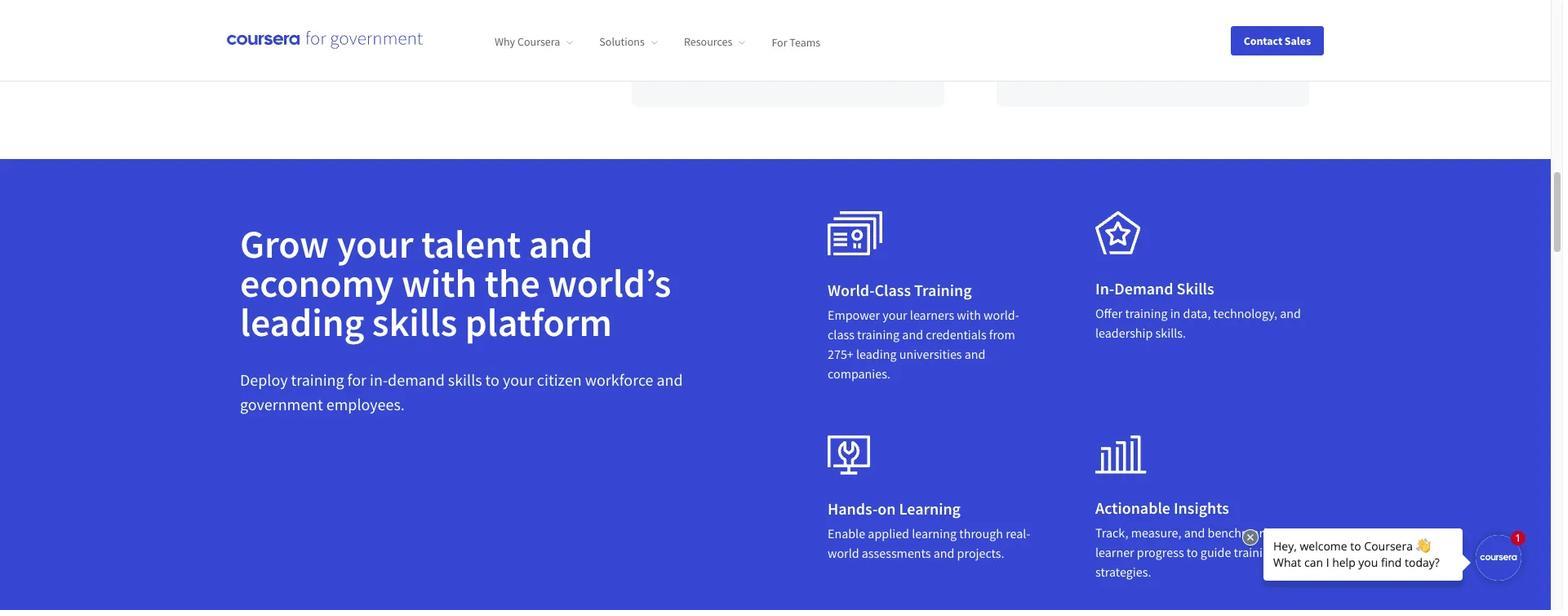 Task type: describe. For each thing, give the bounding box(es) containing it.
world-class content image
[[828, 211, 883, 256]]

in
[[1171, 305, 1181, 322]]

workforce
[[585, 370, 654, 390]]

resources link
[[684, 34, 746, 49]]

solutions
[[600, 34, 645, 49]]

with inside grow your talent and economy with the world's leading skills platform
[[402, 259, 477, 308]]

with inside 'world-class training empower your learners with world- class training and credentials from 275+ leading universities and companies.'
[[957, 307, 981, 323]]

deploy
[[240, 370, 288, 390]]

training inside deploy training for in-demand skills to your citizen workforce and government employees.
[[291, 370, 344, 390]]

your inside 'world-class training empower your learners with world- class training and credentials from 275+ leading universities and companies.'
[[883, 307, 908, 323]]

and inside deploy training for in-demand skills to your citizen workforce and government employees.
[[657, 370, 683, 390]]

master new skills image
[[828, 436, 870, 475]]

leadership
[[1096, 325, 1153, 341]]

in-
[[1096, 278, 1115, 299]]

teams
[[790, 34, 821, 49]]

skills.
[[1156, 325, 1186, 341]]

and inside grow your talent and economy with the world's leading skills platform
[[529, 220, 593, 269]]

and inside hands-on learning enable applied learning through real- world assessments and projects.
[[934, 545, 955, 562]]

for teams
[[772, 34, 821, 49]]

resources
[[684, 34, 733, 49]]

skills
[[1177, 278, 1215, 299]]

contact sales button
[[1231, 26, 1324, 55]]

and down the credentials
[[965, 346, 986, 363]]

class
[[828, 327, 855, 343]]

actionable
[[1096, 498, 1171, 518]]

assessments
[[862, 545, 931, 562]]

training inside actionable insights track, measure, and benchmark learner progress to guide training strategies.
[[1234, 545, 1277, 561]]

enable
[[828, 526, 866, 542]]

data,
[[1184, 305, 1211, 322]]

coursera
[[518, 34, 560, 49]]

universities
[[899, 346, 962, 363]]

and inside in-demand skills offer training in data, technology, and leadership skills.
[[1280, 305, 1301, 322]]

demand
[[1115, 278, 1174, 299]]

government
[[240, 394, 323, 415]]

strategies.
[[1096, 564, 1152, 581]]

to inside deploy training for in-demand skills to your citizen workforce and government employees.
[[485, 370, 500, 390]]

training inside 'world-class training empower your learners with world- class training and credentials from 275+ leading universities and companies.'
[[857, 327, 900, 343]]

technology,
[[1214, 305, 1278, 322]]

and inside actionable insights track, measure, and benchmark learner progress to guide training strategies.
[[1184, 525, 1205, 541]]

empower
[[828, 307, 880, 323]]

actionable insights image
[[1096, 436, 1147, 474]]

your inside deploy training for in-demand skills to your citizen workforce and government employees.
[[503, 370, 534, 390]]

world-
[[984, 307, 1019, 323]]

hands-on learning enable applied learning through real- world assessments and projects.
[[828, 499, 1031, 562]]

contact sales
[[1244, 33, 1311, 48]]

citizen
[[537, 370, 582, 390]]



Task type: locate. For each thing, give the bounding box(es) containing it.
solutions link
[[600, 34, 658, 49]]

benchmark
[[1208, 525, 1270, 541]]

world's
[[548, 259, 671, 308]]

275+
[[828, 346, 854, 363]]

world
[[828, 545, 859, 562]]

training
[[915, 280, 972, 300]]

applied
[[868, 526, 910, 542]]

1 vertical spatial skills
[[448, 370, 482, 390]]

leading up "companies."
[[856, 346, 897, 363]]

why coursera
[[495, 34, 560, 49]]

0 vertical spatial your
[[337, 220, 414, 269]]

training down the benchmark
[[1234, 545, 1277, 561]]

in-
[[370, 370, 388, 390]]

employees.
[[326, 394, 405, 415]]

credentials
[[926, 327, 987, 343]]

the
[[485, 259, 540, 308]]

on
[[878, 499, 896, 519]]

skills right demand
[[448, 370, 482, 390]]

hands-
[[828, 499, 878, 519]]

training down demand
[[1125, 305, 1168, 322]]

with left the
[[402, 259, 477, 308]]

measure,
[[1131, 525, 1182, 541]]

0 horizontal spatial to
[[485, 370, 500, 390]]

for teams link
[[772, 34, 821, 49]]

grow
[[240, 220, 329, 269]]

grow your talent and economy with the world's leading skills platform
[[240, 220, 671, 347]]

contact
[[1244, 33, 1283, 48]]

leading
[[240, 298, 364, 347], [856, 346, 897, 363]]

1 horizontal spatial with
[[957, 307, 981, 323]]

guide
[[1201, 545, 1232, 561]]

progress
[[1137, 545, 1184, 561]]

and up platform
[[529, 220, 593, 269]]

0 horizontal spatial leading
[[240, 298, 364, 347]]

insights
[[1174, 498, 1230, 518]]

demand
[[388, 370, 445, 390]]

coursera for government image
[[227, 31, 423, 50]]

sales
[[1285, 33, 1311, 48]]

1 vertical spatial your
[[883, 307, 908, 323]]

for
[[772, 34, 788, 49]]

world-
[[828, 280, 875, 300]]

projects.
[[957, 545, 1005, 562]]

learners
[[910, 307, 955, 323]]

skills inside grow your talent and economy with the world's leading skills platform
[[372, 298, 457, 347]]

skills inside deploy training for in-demand skills to your citizen workforce and government employees.
[[448, 370, 482, 390]]

0 vertical spatial to
[[485, 370, 500, 390]]

with
[[402, 259, 477, 308], [957, 307, 981, 323]]

with up the credentials
[[957, 307, 981, 323]]

1 vertical spatial to
[[1187, 545, 1198, 561]]

leading up deploy
[[240, 298, 364, 347]]

learning
[[912, 526, 957, 542]]

to left guide
[[1187, 545, 1198, 561]]

1 horizontal spatial to
[[1187, 545, 1198, 561]]

and right the "technology,"
[[1280, 305, 1301, 322]]

skills
[[372, 298, 457, 347], [448, 370, 482, 390]]

to inside actionable insights track, measure, and benchmark learner progress to guide training strategies.
[[1187, 545, 1198, 561]]

training left for in the left bottom of the page
[[291, 370, 344, 390]]

to left the citizen
[[485, 370, 500, 390]]

actionable insights track, measure, and benchmark learner progress to guide training strategies.
[[1096, 498, 1277, 581]]

training
[[1125, 305, 1168, 322], [857, 327, 900, 343], [291, 370, 344, 390], [1234, 545, 1277, 561]]

2 vertical spatial your
[[503, 370, 534, 390]]

training inside in-demand skills offer training in data, technology, and leadership skills.
[[1125, 305, 1168, 322]]

0 vertical spatial skills
[[372, 298, 457, 347]]

and down learning
[[934, 545, 955, 562]]

talent
[[421, 220, 521, 269]]

offer
[[1096, 305, 1123, 322]]

skills up demand
[[372, 298, 457, 347]]

1 horizontal spatial your
[[503, 370, 534, 390]]

from
[[989, 327, 1016, 343]]

your
[[337, 220, 414, 269], [883, 307, 908, 323], [503, 370, 534, 390]]

and down insights
[[1184, 525, 1205, 541]]

platform
[[465, 298, 612, 347]]

2 horizontal spatial your
[[883, 307, 908, 323]]

and right 'workforce'
[[657, 370, 683, 390]]

leading inside 'world-class training empower your learners with world- class training and credentials from 275+ leading universities and companies.'
[[856, 346, 897, 363]]

track,
[[1096, 525, 1129, 541]]

leading inside grow your talent and economy with the world's leading skills platform
[[240, 298, 364, 347]]

and
[[529, 220, 593, 269], [1280, 305, 1301, 322], [902, 327, 923, 343], [965, 346, 986, 363], [657, 370, 683, 390], [1184, 525, 1205, 541], [934, 545, 955, 562]]

why coursera link
[[495, 34, 573, 49]]

through
[[960, 526, 1003, 542]]

real-
[[1006, 526, 1031, 542]]

for
[[347, 370, 367, 390]]

0 horizontal spatial with
[[402, 259, 477, 308]]

learning
[[899, 499, 961, 519]]

economy
[[240, 259, 394, 308]]

class
[[875, 280, 911, 300]]

in-demand skills image
[[1096, 211, 1141, 255]]

0 horizontal spatial your
[[337, 220, 414, 269]]

world-class training empower your learners with world- class training and credentials from 275+ leading universities and companies.
[[828, 280, 1019, 382]]

in-demand skills offer training in data, technology, and leadership skills.
[[1096, 278, 1301, 341]]

and up universities
[[902, 327, 923, 343]]

your inside grow your talent and economy with the world's leading skills platform
[[337, 220, 414, 269]]

why
[[495, 34, 515, 49]]

learner
[[1096, 545, 1135, 561]]

companies.
[[828, 366, 891, 382]]

1 horizontal spatial leading
[[856, 346, 897, 363]]

deploy training for in-demand skills to your citizen workforce and government employees.
[[240, 370, 683, 415]]

to
[[485, 370, 500, 390], [1187, 545, 1198, 561]]

training down empower
[[857, 327, 900, 343]]



Task type: vqa. For each thing, say whether or not it's contained in the screenshot.
2023 to the middle
no



